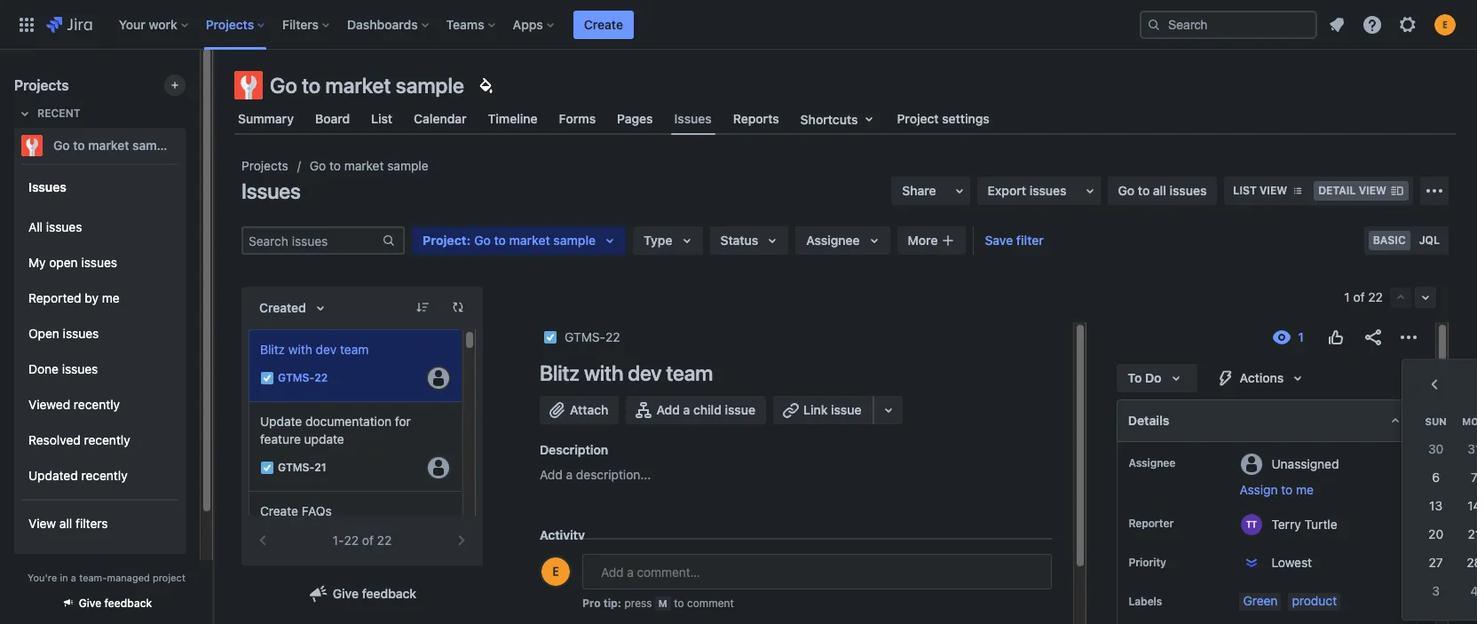 Task type: describe. For each thing, give the bounding box(es) containing it.
attach button
[[540, 396, 619, 424]]

3 button
[[1417, 577, 1455, 606]]

0 horizontal spatial all
[[59, 515, 72, 530]]

create for create faqs
[[260, 503, 298, 518]]

14 button
[[1455, 492, 1477, 520]]

21 button
[[1455, 520, 1477, 549]]

first
[[1000, 552, 1024, 567]]

show:
[[540, 552, 575, 567]]

sun
[[1425, 415, 1447, 426]]

export
[[988, 183, 1026, 198]]

done issues
[[28, 361, 98, 376]]

to inside dropdown button
[[494, 233, 506, 248]]

issues for export issues
[[1030, 183, 1067, 198]]

priority pin to top. only you can see pinned fields. image
[[1170, 556, 1184, 570]]

comments
[[623, 552, 687, 567]]

row group containing 30
[[1417, 435, 1477, 606]]

0 vertical spatial blitz with dev team
[[260, 342, 369, 357]]

add a child issue button
[[626, 396, 766, 424]]

issues for done issues
[[62, 361, 98, 376]]

jql
[[1419, 233, 1440, 247]]

link issue button
[[773, 396, 874, 424]]

list for list view
[[1233, 184, 1257, 197]]

link issue
[[803, 402, 862, 417]]

project
[[153, 572, 185, 583]]

share button
[[892, 177, 970, 205]]

gtms-22 link
[[565, 327, 620, 348]]

27 button
[[1417, 549, 1455, 577]]

import and bulk change issues image
[[1424, 180, 1445, 202]]

1 horizontal spatial projects
[[241, 158, 288, 173]]

pages
[[617, 111, 653, 126]]

help image
[[1362, 14, 1383, 35]]

go to market sample inside dropdown button
[[474, 233, 596, 248]]

do
[[1145, 370, 1162, 385]]

cell for 3
[[1455, 577, 1477, 606]]

create button
[[573, 10, 634, 39]]

profile image of eloisefrancis23 image
[[542, 557, 570, 586]]

0 vertical spatial blitz
[[260, 342, 285, 357]]

reporter
[[1129, 517, 1174, 530]]

row containing 13
[[1417, 492, 1477, 520]]

team-
[[79, 572, 107, 583]]

0 horizontal spatial issues
[[28, 179, 66, 194]]

me for assign to me
[[1296, 482, 1314, 497]]

to do
[[1128, 370, 1162, 385]]

work
[[765, 552, 796, 567]]

details
[[1129, 413, 1170, 428]]

filter
[[1016, 233, 1044, 248]]

updated
[[28, 467, 78, 483]]

by
[[85, 290, 99, 305]]

save filter
[[985, 233, 1044, 248]]

6
[[1432, 470, 1440, 485]]

project settings
[[897, 111, 990, 126]]

1-22 of 22
[[333, 533, 392, 548]]

work log button
[[760, 550, 822, 571]]

terry
[[1272, 516, 1301, 531]]

add a child issue
[[656, 402, 755, 417]]

assign
[[1240, 482, 1278, 497]]

3 row
[[1417, 577, 1477, 606]]

1 vertical spatial of
[[362, 533, 374, 548]]

reported by me
[[28, 290, 120, 305]]

projects link
[[241, 155, 288, 177]]

actions button
[[1204, 364, 1319, 392]]

save filter button
[[974, 226, 1054, 255]]

apps button
[[508, 10, 561, 39]]

timeline link
[[484, 103, 541, 135]]

0 vertical spatial projects
[[14, 77, 69, 93]]

6 row
[[1417, 464, 1477, 492]]

0 vertical spatial with
[[288, 342, 312, 357]]

basic
[[1373, 233, 1406, 247]]

to inside button
[[1281, 482, 1293, 497]]

green
[[1243, 593, 1278, 608]]

oldest first button
[[948, 550, 1052, 571]]

to
[[1128, 370, 1142, 385]]

group containing issues
[[21, 163, 178, 552]]

row containing 20
[[1417, 520, 1477, 549]]

link web pages and more image
[[878, 399, 899, 421]]

child
[[693, 402, 722, 417]]

sort descending image
[[415, 300, 430, 314]]

Add a comment… field
[[582, 554, 1052, 589]]

work log
[[765, 552, 817, 567]]

history button
[[699, 550, 753, 571]]

1 horizontal spatial assignee
[[1129, 456, 1176, 470]]

1 horizontal spatial blitz with dev team
[[540, 360, 713, 385]]

1 horizontal spatial give feedback button
[[297, 580, 427, 608]]

gtms- for blitz with dev team
[[278, 371, 314, 385]]

my open issues link
[[21, 245, 178, 281]]

copy link to issue image
[[617, 329, 631, 344]]

settings image
[[1397, 14, 1419, 35]]

lowest
[[1272, 555, 1312, 570]]

1 horizontal spatial go to market sample link
[[310, 155, 428, 177]]

list view
[[1233, 184, 1287, 197]]

vote options: no one has voted for this issue yet. image
[[1325, 327, 1347, 348]]

search image
[[1147, 17, 1161, 32]]

Search field
[[1140, 10, 1317, 39]]

my open issues
[[28, 254, 117, 270]]

issues for open issues
[[63, 325, 99, 341]]

open issues
[[28, 325, 99, 341]]

project
[[897, 111, 939, 126]]

task image for blitz with dev team
[[260, 371, 274, 385]]

go to market sample button
[[412, 226, 626, 255]]

create for create
[[584, 16, 623, 32]]

update
[[304, 431, 344, 447]]

view for list view
[[1260, 184, 1287, 197]]

open export issues dropdown image
[[1079, 180, 1100, 202]]

0 vertical spatial dev
[[316, 342, 337, 357]]

issues inside tab list
[[674, 111, 712, 126]]

all for all
[[591, 552, 606, 567]]

m
[[659, 597, 667, 609]]

link
[[803, 402, 828, 417]]

save
[[985, 233, 1013, 248]]

menu bar containing all
[[582, 550, 826, 571]]

1 of 22
[[1344, 289, 1383, 304]]

my
[[28, 254, 46, 270]]

calendar link
[[410, 103, 470, 135]]

all for all issues
[[28, 219, 43, 234]]

timeline
[[488, 111, 538, 126]]

gtms-21
[[278, 461, 326, 474]]

comments button
[[618, 550, 692, 571]]

open
[[49, 254, 78, 270]]

2 issue from the left
[[831, 402, 862, 417]]

viewed recently link
[[21, 387, 178, 423]]

13
[[1429, 498, 1443, 513]]

0 vertical spatial all
[[1153, 183, 1166, 198]]

1 horizontal spatial gtms-22
[[565, 329, 620, 344]]

go for go to market sample dropdown button
[[474, 233, 491, 248]]

me for reported by me
[[102, 290, 120, 305]]

cell for 6
[[1455, 464, 1477, 492]]

row containing 27
[[1417, 549, 1477, 577]]



Task type: vqa. For each thing, say whether or not it's contained in the screenshot.
the Shortcuts
yes



Task type: locate. For each thing, give the bounding box(es) containing it.
1 vertical spatial all
[[591, 552, 606, 567]]

task image
[[543, 330, 557, 344], [260, 371, 274, 385], [260, 461, 274, 475]]

go for rightmost go to market sample link
[[310, 158, 326, 173]]

updated recently link
[[21, 458, 178, 494]]

all right open export issues dropdown "image"
[[1153, 183, 1166, 198]]

of right '1'
[[1353, 289, 1365, 304]]

all up 'my' on the top
[[28, 219, 43, 234]]

row containing sun
[[1417, 406, 1477, 435]]

22 inside gtms-22 link
[[606, 329, 620, 344]]

0 vertical spatial 21
[[314, 461, 326, 474]]

add inside button
[[656, 402, 680, 417]]

0 horizontal spatial team
[[340, 342, 369, 357]]

0 vertical spatial cell
[[1455, 464, 1477, 492]]

give feedback for give feedback button to the left
[[79, 597, 152, 610]]

28 button
[[1455, 549, 1477, 577]]

0 horizontal spatial feedback
[[104, 597, 152, 610]]

grid
[[1417, 406, 1477, 606]]

with up update
[[288, 342, 312, 357]]

0 horizontal spatial gtms-22
[[278, 371, 328, 385]]

1 vertical spatial me
[[1296, 482, 1314, 497]]

list for list
[[371, 111, 392, 126]]

0 vertical spatial team
[[340, 342, 369, 357]]

forms
[[559, 111, 596, 126]]

1 horizontal spatial give
[[333, 586, 359, 601]]

all button
[[585, 550, 611, 571]]

feedback for the right give feedback button
[[362, 586, 417, 601]]

issue right child
[[725, 402, 755, 417]]

0 horizontal spatial go to market sample link
[[14, 128, 178, 163]]

0 horizontal spatial issue
[[725, 402, 755, 417]]

6 button
[[1417, 464, 1455, 492]]

task image down feature
[[260, 461, 274, 475]]

create left the 'faqs'
[[260, 503, 298, 518]]

1 horizontal spatial create
[[584, 16, 623, 32]]

2 horizontal spatial a
[[683, 402, 690, 417]]

go inside dropdown button
[[474, 233, 491, 248]]

0 horizontal spatial dev
[[316, 342, 337, 357]]

1 horizontal spatial issue
[[831, 402, 862, 417]]

1 issue from the left
[[725, 402, 755, 417]]

blitz with dev team up update
[[260, 342, 369, 357]]

issues right export
[[1030, 183, 1067, 198]]

1 horizontal spatial 21
[[1468, 527, 1477, 542]]

0 horizontal spatial a
[[71, 572, 76, 583]]

me inside assign to me button
[[1296, 482, 1314, 497]]

share
[[902, 183, 936, 198]]

1 view from the left
[[1260, 184, 1287, 197]]

21 inside button
[[1468, 527, 1477, 542]]

view
[[1260, 184, 1287, 197], [1359, 184, 1387, 197]]

dev up documentation
[[316, 342, 337, 357]]

0 vertical spatial me
[[102, 290, 120, 305]]

shortcuts button
[[797, 103, 883, 135]]

issues down projects link
[[241, 178, 301, 203]]

1-
[[333, 533, 344, 548]]

0 horizontal spatial assignee
[[806, 233, 860, 248]]

0 vertical spatial create
[[584, 16, 623, 32]]

group
[[21, 163, 178, 552], [21, 204, 178, 499]]

recently for updated recently
[[81, 467, 128, 483]]

with
[[288, 342, 312, 357], [584, 360, 623, 385]]

cell up 14
[[1455, 464, 1477, 492]]

add for add a description...
[[540, 467, 563, 482]]

2 vertical spatial a
[[71, 572, 76, 583]]

1 horizontal spatial give feedback
[[333, 586, 417, 601]]

for
[[395, 414, 411, 429]]

in
[[60, 572, 68, 583]]

0 vertical spatial recently
[[74, 396, 120, 412]]

labels
[[1129, 595, 1162, 608]]

gtms- down feature
[[278, 461, 314, 474]]

1 horizontal spatial with
[[584, 360, 623, 385]]

0 vertical spatial gtms-
[[565, 329, 606, 344]]

create
[[584, 16, 623, 32], [260, 503, 298, 518]]

1 horizontal spatial team
[[666, 360, 713, 385]]

share image
[[1363, 327, 1384, 348]]

1 horizontal spatial add
[[656, 402, 680, 417]]

0 horizontal spatial give
[[79, 597, 101, 610]]

add left child
[[656, 402, 680, 417]]

a inside add a child issue button
[[683, 402, 690, 417]]

go to market sample link down recent
[[14, 128, 178, 163]]

collapse recent projects image
[[14, 103, 36, 124]]

1 cell from the top
[[1455, 464, 1477, 492]]

view for detail view
[[1359, 184, 1387, 197]]

recently down resolved recently link
[[81, 467, 128, 483]]

feedback
[[362, 586, 417, 601], [104, 597, 152, 610]]

group containing all issues
[[21, 204, 178, 499]]

1 vertical spatial create
[[260, 503, 298, 518]]

3 row from the top
[[1417, 492, 1477, 520]]

21 down update
[[314, 461, 326, 474]]

1 vertical spatial with
[[584, 360, 623, 385]]

give
[[333, 586, 359, 601], [79, 597, 101, 610]]

menu bar
[[582, 550, 826, 571]]

issue right link
[[831, 402, 862, 417]]

0 horizontal spatial blitz with dev team
[[260, 342, 369, 357]]

actions image
[[1398, 327, 1419, 348]]

recently down viewed recently link in the bottom left of the page
[[84, 432, 130, 447]]

tab list
[[224, 103, 1467, 135]]

1
[[1344, 289, 1350, 304]]

all right "view"
[[59, 515, 72, 530]]

0 horizontal spatial with
[[288, 342, 312, 357]]

recently for viewed recently
[[74, 396, 120, 412]]

5 row from the top
[[1417, 549, 1477, 577]]

1 vertical spatial gtms-
[[278, 371, 314, 385]]

add for add a child issue
[[656, 402, 680, 417]]

issues down "reported by me"
[[63, 325, 99, 341]]

2 cell from the top
[[1455, 577, 1477, 606]]

me right by
[[102, 290, 120, 305]]

of right 1-
[[362, 533, 374, 548]]

a for description...
[[566, 467, 573, 482]]

turtle
[[1304, 516, 1338, 531]]

1 horizontal spatial blitz
[[540, 360, 580, 385]]

0 vertical spatial add
[[656, 402, 680, 417]]

projects up recent
[[14, 77, 69, 93]]

gtms- left the copy link to issue icon
[[565, 329, 606, 344]]

status
[[720, 233, 758, 248]]

done
[[28, 361, 59, 376]]

give feedback down you're in a team-managed project on the bottom
[[79, 597, 152, 610]]

list right the go to all issues
[[1233, 184, 1257, 197]]

done issues link
[[21, 352, 178, 387]]

1 vertical spatial recently
[[84, 432, 130, 447]]

1 vertical spatial task image
[[260, 371, 274, 385]]

blitz up update
[[260, 342, 285, 357]]

calendar
[[414, 111, 467, 126]]

add down description
[[540, 467, 563, 482]]

1 vertical spatial assignee
[[1129, 456, 1176, 470]]

activity
[[540, 527, 585, 542]]

a for child
[[683, 402, 690, 417]]

view
[[28, 515, 56, 530]]

type button
[[633, 226, 703, 255]]

issues for all issues
[[46, 219, 82, 234]]

market inside dropdown button
[[509, 233, 550, 248]]

0 horizontal spatial list
[[371, 111, 392, 126]]

1 vertical spatial dev
[[628, 360, 662, 385]]

1 horizontal spatial view
[[1359, 184, 1387, 197]]

0 vertical spatial task image
[[543, 330, 557, 344]]

1 group from the top
[[21, 163, 178, 552]]

issues inside button
[[1030, 183, 1067, 198]]

blitz up attach button
[[540, 360, 580, 385]]

1 vertical spatial list
[[1233, 184, 1257, 197]]

0 horizontal spatial blitz
[[260, 342, 285, 357]]

31
[[1468, 441, 1477, 457]]

blitz with dev team down the copy link to issue icon
[[540, 360, 713, 385]]

21 down 14
[[1468, 527, 1477, 542]]

sample inside go to market sample dropdown button
[[553, 233, 596, 248]]

gtms-22 up update
[[278, 371, 328, 385]]

managed
[[107, 572, 150, 583]]

gtms-22
[[565, 329, 620, 344], [278, 371, 328, 385]]

team up documentation
[[340, 342, 369, 357]]

oldest
[[958, 552, 997, 567]]

1 horizontal spatial issues
[[241, 178, 301, 203]]

0 horizontal spatial all
[[28, 219, 43, 234]]

1 horizontal spatial of
[[1353, 289, 1365, 304]]

a left child
[[683, 402, 690, 417]]

unassigned
[[1272, 456, 1339, 471]]

row group
[[1417, 435, 1477, 606]]

1 vertical spatial all
[[59, 515, 72, 530]]

issue
[[725, 402, 755, 417], [831, 402, 862, 417]]

go for go to all issues link
[[1118, 183, 1135, 198]]

grid containing 30
[[1417, 406, 1477, 606]]

tip:
[[603, 597, 621, 610]]

0 vertical spatial assignee
[[806, 233, 860, 248]]

1 horizontal spatial feedback
[[362, 586, 417, 601]]

assignee down details
[[1129, 456, 1176, 470]]

gtms-22 up attach
[[565, 329, 620, 344]]

1 vertical spatial gtms-22
[[278, 371, 328, 385]]

2 view from the left
[[1359, 184, 1387, 197]]

pro tip: press m to comment
[[582, 597, 734, 610]]

give feedback button down 1-22 of 22
[[297, 580, 427, 608]]

primary element
[[11, 0, 1140, 49]]

row containing 30
[[1417, 435, 1477, 464]]

mo
[[1462, 415, 1477, 426]]

green link
[[1240, 593, 1281, 611]]

1 vertical spatial blitz with dev team
[[540, 360, 713, 385]]

give feedback for the right give feedback button
[[333, 586, 417, 601]]

export issues button
[[977, 177, 1100, 205]]

comment
[[687, 597, 734, 610]]

banner
[[0, 0, 1477, 50]]

feedback for give feedback button to the left
[[104, 597, 152, 610]]

give feedback down 1-22 of 22
[[333, 586, 417, 601]]

description
[[540, 442, 608, 457]]

0 vertical spatial a
[[683, 402, 690, 417]]

apps
[[513, 16, 543, 32]]

0 vertical spatial gtms-22
[[565, 329, 620, 344]]

priority
[[1129, 556, 1166, 569]]

0 horizontal spatial view
[[1260, 184, 1287, 197]]

0 horizontal spatial 21
[[314, 461, 326, 474]]

projects down summary "link"
[[241, 158, 288, 173]]

feature
[[260, 431, 301, 447]]

viewed recently
[[28, 396, 120, 412]]

0 vertical spatial list
[[371, 111, 392, 126]]

with down gtms-22 link
[[584, 360, 623, 385]]

addicon image
[[941, 233, 956, 248]]

2 vertical spatial gtms-
[[278, 461, 314, 474]]

me down unassigned
[[1296, 482, 1314, 497]]

go to all issues
[[1118, 183, 1207, 198]]

issues down the all issues link
[[81, 254, 117, 270]]

task image left gtms-22 link
[[543, 330, 557, 344]]

reports link
[[729, 103, 783, 135]]

task image up update
[[260, 371, 274, 385]]

1 horizontal spatial all
[[591, 552, 606, 567]]

go to market sample link down list link
[[310, 155, 428, 177]]

team
[[340, 342, 369, 357], [666, 360, 713, 385]]

1 vertical spatial projects
[[241, 158, 288, 173]]

list inside tab list
[[371, 111, 392, 126]]

1 row from the top
[[1417, 406, 1477, 435]]

assignee right status dropdown button
[[806, 233, 860, 248]]

0 horizontal spatial create
[[260, 503, 298, 518]]

13 button
[[1417, 492, 1455, 520]]

0 vertical spatial all
[[28, 219, 43, 234]]

issues
[[1030, 183, 1067, 198], [1170, 183, 1207, 198], [46, 219, 82, 234], [81, 254, 117, 270], [63, 325, 99, 341], [62, 361, 98, 376]]

2 vertical spatial task image
[[260, 461, 274, 475]]

1 vertical spatial team
[[666, 360, 713, 385]]

2 group from the top
[[21, 204, 178, 499]]

0 horizontal spatial give feedback
[[79, 597, 152, 610]]

feedback down 1-22 of 22
[[362, 586, 417, 601]]

a right in
[[71, 572, 76, 583]]

give feedback button down you're in a team-managed project on the bottom
[[50, 589, 163, 618]]

terry turtle
[[1272, 516, 1338, 531]]

issues up all issues
[[28, 179, 66, 194]]

2 vertical spatial recently
[[81, 467, 128, 483]]

oldest first
[[958, 552, 1024, 567]]

gtms- for update documentation for feature update
[[278, 461, 314, 474]]

give down team-
[[79, 597, 101, 610]]

newest first image
[[1027, 553, 1042, 567]]

a
[[683, 402, 690, 417], [566, 467, 573, 482], [71, 572, 76, 583]]

cell
[[1455, 464, 1477, 492], [1455, 577, 1477, 606]]

open issues link
[[21, 316, 178, 352]]

summary link
[[234, 103, 297, 135]]

issues up 'open'
[[46, 219, 82, 234]]

a down description
[[566, 467, 573, 482]]

14
[[1468, 498, 1477, 513]]

status button
[[710, 226, 789, 255]]

27
[[1429, 555, 1443, 570]]

previous month, july 2023 image
[[1424, 374, 1445, 395]]

go to market sample
[[270, 73, 464, 98], [53, 138, 175, 153], [310, 158, 428, 173], [474, 233, 596, 248]]

updated recently
[[28, 467, 128, 483]]

1 horizontal spatial me
[[1296, 482, 1314, 497]]

task image for update documentation for feature update
[[260, 461, 274, 475]]

viewed
[[28, 396, 70, 412]]

export issues
[[988, 183, 1067, 198]]

1 vertical spatial blitz
[[540, 360, 580, 385]]

1 vertical spatial cell
[[1455, 577, 1477, 606]]

assign to me button
[[1240, 481, 1399, 499]]

assignee inside 'dropdown button'
[[806, 233, 860, 248]]

attach
[[570, 402, 609, 417]]

me inside reported by me link
[[102, 290, 120, 305]]

1 horizontal spatial a
[[566, 467, 573, 482]]

create faqs
[[260, 503, 332, 518]]

all inside button
[[591, 552, 606, 567]]

recently for resolved recently
[[84, 432, 130, 447]]

create right apps dropdown button on the top of page
[[584, 16, 623, 32]]

recent
[[37, 107, 80, 120]]

assignee button
[[796, 226, 890, 255]]

feedback down managed
[[104, 597, 152, 610]]

actions
[[1240, 370, 1284, 385]]

1 horizontal spatial dev
[[628, 360, 662, 385]]

banner containing apps
[[0, 0, 1477, 50]]

detail
[[1318, 184, 1356, 197]]

log
[[799, 552, 817, 567]]

1 vertical spatial a
[[566, 467, 573, 482]]

all right show:
[[591, 552, 606, 567]]

view right detail
[[1359, 184, 1387, 197]]

0 horizontal spatial me
[[102, 290, 120, 305]]

recently down done issues link
[[74, 396, 120, 412]]

product link
[[1288, 593, 1341, 611]]

row
[[1417, 406, 1477, 435], [1417, 435, 1477, 464], [1417, 492, 1477, 520], [1417, 520, 1477, 549], [1417, 549, 1477, 577]]

1 vertical spatial 21
[[1468, 527, 1477, 542]]

view left detail
[[1260, 184, 1287, 197]]

4 row from the top
[[1417, 520, 1477, 549]]

give down 1-
[[333, 586, 359, 601]]

project settings link
[[893, 103, 993, 135]]

0 horizontal spatial add
[[540, 467, 563, 482]]

2 horizontal spatial issues
[[674, 111, 712, 126]]

product
[[1292, 593, 1337, 608]]

more
[[908, 233, 938, 248]]

20 button
[[1417, 520, 1455, 549]]

issues left list view on the right of the page
[[1170, 183, 1207, 198]]

jira image
[[46, 14, 92, 35], [46, 14, 92, 35]]

30 button
[[1417, 435, 1455, 464]]

0 horizontal spatial projects
[[14, 77, 69, 93]]

resolved recently
[[28, 432, 130, 447]]

1 horizontal spatial all
[[1153, 183, 1166, 198]]

dev down the copy link to issue icon
[[628, 360, 662, 385]]

update
[[260, 414, 302, 429]]

Search issues text field
[[243, 228, 382, 253]]

1 horizontal spatial list
[[1233, 184, 1257, 197]]

shortcuts
[[800, 111, 858, 127]]

cell down 28 in the bottom right of the page
[[1455, 577, 1477, 606]]

refresh image
[[451, 300, 465, 314]]

1 vertical spatial add
[[540, 467, 563, 482]]

details element
[[1117, 399, 1418, 442]]

notifications image
[[1326, 14, 1348, 35]]

tab list containing issues
[[224, 103, 1467, 135]]

28
[[1467, 555, 1477, 570]]

open share dialog image
[[949, 180, 970, 202]]

your profile and settings image
[[1435, 14, 1456, 35]]

create inside button
[[584, 16, 623, 32]]

0 horizontal spatial give feedback button
[[50, 589, 163, 618]]

team up add a child issue button
[[666, 360, 713, 385]]

reports
[[733, 111, 779, 126]]

issues up viewed recently
[[62, 361, 98, 376]]

0 horizontal spatial of
[[362, 533, 374, 548]]

gtms- up update
[[278, 371, 314, 385]]

2 row from the top
[[1417, 435, 1477, 464]]

type
[[644, 233, 672, 248]]

list right board
[[371, 111, 392, 126]]

issues right pages
[[674, 111, 712, 126]]

0 vertical spatial of
[[1353, 289, 1365, 304]]



